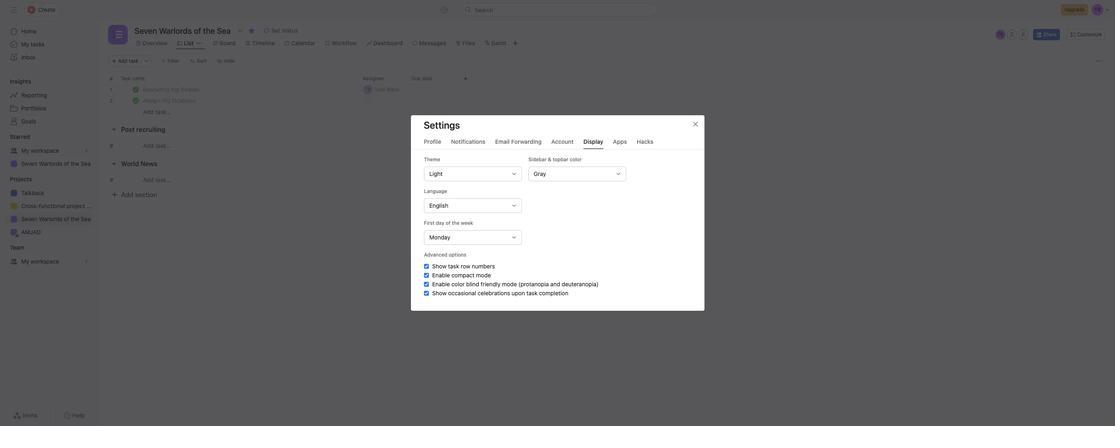 Task type: vqa. For each thing, say whether or not it's contained in the screenshot.
the leftmost COLOR
yes



Task type: locate. For each thing, give the bounding box(es) containing it.
1 task… from the top
[[155, 108, 171, 115]]

messages link
[[413, 39, 447, 48]]

seven
[[21, 160, 37, 167], [21, 216, 37, 223]]

2 show from the top
[[432, 290, 447, 297]]

2 workspace from the top
[[31, 258, 59, 265]]

0 vertical spatial seven
[[21, 160, 37, 167]]

1 vertical spatial sea
[[81, 216, 91, 223]]

Enable compact mode checkbox
[[424, 273, 429, 278]]

insights element
[[0, 74, 98, 130]]

# down collapse task list for this section image
[[110, 177, 113, 184]]

tb inside button
[[998, 31, 1004, 38]]

2 seven warlords of the sea link from the top
[[5, 213, 93, 226]]

0 vertical spatial task…
[[155, 108, 171, 115]]

show down advanced
[[432, 263, 447, 270]]

completed checkbox for 2
[[131, 96, 141, 106]]

add task… button
[[143, 108, 171, 116], [143, 142, 171, 151], [143, 176, 171, 185]]

1 sea from the top
[[81, 160, 91, 167]]

gray
[[534, 171, 546, 177]]

3 add task… button from the top
[[143, 176, 171, 185]]

sea
[[81, 160, 91, 167], [81, 216, 91, 223]]

1 vertical spatial seven
[[21, 216, 37, 223]]

seven warlords of the sea link up talkback link
[[5, 157, 93, 171]]

task… down assign hq locations text box
[[155, 108, 171, 115]]

add up recruiting
[[143, 108, 154, 115]]

0 vertical spatial seven warlords of the sea link
[[5, 157, 93, 171]]

world
[[121, 160, 139, 168]]

seven warlords of the sea link down functional
[[5, 213, 93, 226]]

color up gray dropdown button at top
[[570, 157, 582, 163]]

tb
[[998, 31, 1004, 38], [365, 86, 371, 93]]

2 horizontal spatial task
[[527, 290, 538, 297]]

seven warlords of the sea inside the projects element
[[21, 216, 91, 223]]

my left tasks
[[21, 41, 29, 48]]

my workspace link down goals link
[[5, 144, 93, 157]]

calendar
[[291, 40, 316, 47]]

dashboard
[[374, 40, 403, 47]]

task…
[[155, 108, 171, 115], [155, 142, 171, 149], [155, 177, 171, 184]]

workspace for first the my workspace link from the top
[[31, 147, 59, 154]]

2
[[110, 98, 113, 104]]

sidebar & topbar color
[[529, 157, 582, 163]]

3 task… from the top
[[155, 177, 171, 184]]

workspace down goals link
[[31, 147, 59, 154]]

2 add task… button from the top
[[143, 142, 171, 151]]

show occasional celebrations upon task completion
[[432, 290, 569, 297]]

2 task… from the top
[[155, 142, 171, 149]]

0 vertical spatial completed checkbox
[[131, 85, 141, 95]]

0 vertical spatial show
[[432, 263, 447, 270]]

0 vertical spatial sea
[[81, 160, 91, 167]]

# for post recruiting
[[110, 142, 113, 149]]

1 completed checkbox from the top
[[131, 85, 141, 95]]

2 # from the top
[[110, 142, 113, 149]]

2 completed checkbox from the top
[[131, 96, 141, 106]]

upgrade
[[1065, 7, 1085, 13]]

seven warlords of the sea for seven warlords of the sea link in the starred element
[[21, 160, 91, 167]]

0 vertical spatial color
[[570, 157, 582, 163]]

1 vertical spatial seven warlords of the sea
[[21, 216, 91, 223]]

1 vertical spatial workspace
[[31, 258, 59, 265]]

seven up projects
[[21, 160, 37, 167]]

0 vertical spatial add task…
[[143, 108, 171, 115]]

of
[[64, 160, 69, 167], [64, 216, 69, 223], [446, 220, 451, 226]]

1 seven from the top
[[21, 160, 37, 167]]

1 workspace from the top
[[31, 147, 59, 154]]

3 # from the top
[[110, 177, 113, 184]]

2 warlords from the top
[[39, 216, 62, 223]]

tyler black
[[375, 86, 400, 93]]

2 my from the top
[[21, 147, 29, 154]]

workflow
[[332, 40, 357, 47]]

1 vertical spatial my
[[21, 147, 29, 154]]

2 enable from the top
[[432, 281, 450, 288]]

Assign HQ locations text field
[[141, 97, 198, 105]]

enable compact mode
[[432, 272, 491, 279]]

add for add task… button within row
[[143, 108, 154, 115]]

1 vertical spatial my workspace link
[[5, 255, 93, 268]]

1 vertical spatial task
[[448, 263, 459, 270]]

0 vertical spatial workspace
[[31, 147, 59, 154]]

# inside row
[[110, 76, 113, 82]]

my workspace inside starred element
[[21, 147, 59, 154]]

2 add task… from the top
[[143, 142, 171, 149]]

0 vertical spatial task
[[129, 58, 139, 64]]

insights
[[10, 78, 31, 85]]

2 vertical spatial my
[[21, 258, 29, 265]]

0 vertical spatial enable
[[432, 272, 450, 279]]

of down "cross-functional project plan"
[[64, 216, 69, 223]]

1 my from the top
[[21, 41, 29, 48]]

task… down news
[[155, 177, 171, 184]]

1 warlords from the top
[[39, 160, 62, 167]]

3 add task… from the top
[[143, 177, 171, 184]]

my tasks link
[[5, 38, 93, 51]]

my inside teams 'element'
[[21, 258, 29, 265]]

warlords down cross-functional project plan link
[[39, 216, 62, 223]]

my workspace
[[21, 147, 59, 154], [21, 258, 59, 265]]

of right "day"
[[446, 220, 451, 226]]

global element
[[0, 20, 98, 69]]

1 vertical spatial enable
[[432, 281, 450, 288]]

list link
[[177, 39, 194, 48]]

0 vertical spatial #
[[110, 76, 113, 82]]

starred
[[10, 133, 30, 140]]

workspace down amjad link
[[31, 258, 59, 265]]

add task… button down recruiting
[[143, 142, 171, 151]]

0 vertical spatial seven warlords of the sea
[[21, 160, 91, 167]]

the
[[71, 160, 79, 167], [71, 216, 79, 223], [452, 220, 460, 226]]

friendly
[[481, 281, 501, 288]]

collapse task list for this section image
[[111, 161, 117, 167]]

invite
[[23, 412, 38, 419]]

1 # from the top
[[110, 76, 113, 82]]

1 seven warlords of the sea link from the top
[[5, 157, 93, 171]]

my down team
[[21, 258, 29, 265]]

the left collapse task list for this section image
[[71, 160, 79, 167]]

task name
[[120, 75, 145, 82]]

completed checkbox inside assign hq locations cell
[[131, 96, 141, 106]]

Recruiting top Pirates text field
[[141, 86, 202, 94]]

the inside starred element
[[71, 160, 79, 167]]

0 horizontal spatial task
[[129, 58, 139, 64]]

2 seven from the top
[[21, 216, 37, 223]]

email forwarding button
[[496, 138, 542, 149]]

add left section
[[121, 191, 133, 199]]

section
[[135, 191, 157, 199]]

add up section
[[143, 177, 154, 184]]

0 vertical spatial my workspace
[[21, 147, 59, 154]]

add task… down news
[[143, 177, 171, 184]]

header untitled section tree grid
[[98, 84, 1116, 118]]

of up talkback link
[[64, 160, 69, 167]]

# up '1'
[[110, 76, 113, 82]]

task down '(protanopia' at left
[[527, 290, 538, 297]]

2 vertical spatial add task… button
[[143, 176, 171, 185]]

workspace for the my workspace link inside teams 'element'
[[31, 258, 59, 265]]

None text field
[[133, 23, 233, 38]]

seven warlords of the sea inside starred element
[[21, 160, 91, 167]]

add task… down recruiting
[[143, 142, 171, 149]]

show for show task row numbers
[[432, 263, 447, 270]]

black
[[387, 86, 400, 93]]

1 horizontal spatial mode
[[502, 281, 517, 288]]

2 seven warlords of the sea from the top
[[21, 216, 91, 223]]

topbar
[[553, 157, 569, 163]]

warlords inside starred element
[[39, 160, 62, 167]]

my inside global element
[[21, 41, 29, 48]]

1 vertical spatial add task… button
[[143, 142, 171, 151]]

# down collapse task list for this section icon
[[110, 142, 113, 149]]

task… down recruiting
[[155, 142, 171, 149]]

cross-functional project plan
[[21, 203, 98, 210]]

1 seven warlords of the sea from the top
[[21, 160, 91, 167]]

hide sidebar image
[[11, 7, 17, 13]]

add task… row
[[98, 106, 1116, 118]]

display
[[584, 138, 604, 145]]

seven warlords of the sea link inside starred element
[[5, 157, 93, 171]]

0 horizontal spatial color
[[452, 281, 465, 288]]

advanced
[[424, 252, 448, 258]]

first day of the week
[[424, 220, 473, 226]]

1 vertical spatial show
[[432, 290, 447, 297]]

1
[[110, 87, 112, 93]]

warlords inside the projects element
[[39, 216, 62, 223]]

completed checkbox up completed icon
[[131, 85, 141, 95]]

task… for news
[[155, 177, 171, 184]]

forwarding
[[512, 138, 542, 145]]

my inside starred element
[[21, 147, 29, 154]]

name
[[132, 75, 145, 82]]

row
[[98, 73, 1116, 88], [108, 84, 1106, 84], [98, 84, 1116, 95], [98, 140, 1116, 155], [98, 174, 1116, 190]]

enable right enable color blind friendly mode (protanopia and deuteranopia) option at left
[[432, 281, 450, 288]]

mode
[[476, 272, 491, 279], [502, 281, 517, 288]]

completed checkbox inside recruiting top pirates cell
[[131, 85, 141, 95]]

sea left collapse task list for this section image
[[81, 160, 91, 167]]

1 show from the top
[[432, 263, 447, 270]]

workspace
[[31, 147, 59, 154], [31, 258, 59, 265]]

my workspace down team
[[21, 258, 59, 265]]

1 enable from the top
[[432, 272, 450, 279]]

team
[[10, 244, 24, 251]]

reporting
[[21, 92, 47, 99]]

task left row in the bottom of the page
[[448, 263, 459, 270]]

my workspace link
[[5, 144, 93, 157], [5, 255, 93, 268]]

upon
[[512, 290, 525, 297]]

2 my workspace link from the top
[[5, 255, 93, 268]]

home
[[21, 28, 37, 35]]

add task… down assign hq locations text box
[[143, 108, 171, 115]]

1 vertical spatial seven warlords of the sea link
[[5, 213, 93, 226]]

add inside 'add task…' row
[[143, 108, 154, 115]]

color down enable compact mode
[[452, 281, 465, 288]]

profile
[[424, 138, 442, 145]]

0 horizontal spatial mode
[[476, 272, 491, 279]]

gantt
[[492, 40, 507, 47]]

upgrade button
[[1062, 4, 1089, 16]]

0 vertical spatial tb
[[998, 31, 1004, 38]]

my workspace for first the my workspace link from the top
[[21, 147, 59, 154]]

enable right "enable compact mode" checkbox
[[432, 272, 450, 279]]

1 vertical spatial #
[[110, 142, 113, 149]]

2 my workspace from the top
[[21, 258, 59, 265]]

sea inside the projects element
[[81, 216, 91, 223]]

gantt link
[[485, 39, 507, 48]]

add task… button down assign hq locations text box
[[143, 108, 171, 116]]

1 add task… from the top
[[143, 108, 171, 115]]

row containing tb
[[98, 84, 1116, 95]]

1 my workspace from the top
[[21, 147, 59, 154]]

add for world news add task… button
[[143, 177, 154, 184]]

project
[[67, 203, 85, 210]]

2 sea from the top
[[81, 216, 91, 223]]

recruiting
[[136, 126, 166, 133]]

1 vertical spatial warlords
[[39, 216, 62, 223]]

Completed checkbox
[[131, 85, 141, 95], [131, 96, 141, 106]]

task… inside row
[[155, 108, 171, 115]]

# for world news
[[110, 177, 113, 184]]

english
[[429, 202, 448, 209]]

display button
[[584, 138, 604, 149]]

my workspace down starred
[[21, 147, 59, 154]]

2 vertical spatial task…
[[155, 177, 171, 184]]

(protanopia
[[519, 281, 549, 288]]

remove from starred image
[[248, 27, 255, 34]]

0 vertical spatial my workspace link
[[5, 144, 93, 157]]

completed image
[[131, 85, 141, 95]]

#
[[110, 76, 113, 82], [110, 142, 113, 149], [110, 177, 113, 184]]

seven warlords of the sea down "cross-functional project plan"
[[21, 216, 91, 223]]

blind
[[466, 281, 479, 288]]

goals link
[[5, 115, 93, 128]]

0 vertical spatial mode
[[476, 272, 491, 279]]

add down recruiting
[[143, 142, 154, 149]]

task up task name
[[129, 58, 139, 64]]

sea down plan
[[81, 216, 91, 223]]

apps
[[613, 138, 627, 145]]

1 horizontal spatial task
[[448, 263, 459, 270]]

0 vertical spatial warlords
[[39, 160, 62, 167]]

my for my tasks link
[[21, 41, 29, 48]]

list image
[[113, 30, 123, 40]]

0 horizontal spatial tb
[[365, 86, 371, 93]]

talkback link
[[5, 187, 93, 200]]

mode up upon
[[502, 281, 517, 288]]

completion
[[539, 290, 569, 297]]

my workspace link down amjad link
[[5, 255, 93, 268]]

seven warlords of the sea up talkback link
[[21, 160, 91, 167]]

2 vertical spatial #
[[110, 177, 113, 184]]

1 vertical spatial my workspace
[[21, 258, 59, 265]]

add up task
[[118, 58, 127, 64]]

1 horizontal spatial tb
[[998, 31, 1004, 38]]

1 add task… button from the top
[[143, 108, 171, 116]]

add task… button down news
[[143, 176, 171, 185]]

workflow link
[[325, 39, 357, 48]]

&
[[548, 157, 552, 163]]

goals
[[21, 118, 36, 125]]

add
[[118, 58, 127, 64], [143, 108, 154, 115], [143, 142, 154, 149], [143, 177, 154, 184], [121, 191, 133, 199]]

add section button
[[108, 188, 160, 202]]

tb button
[[996, 30, 1006, 40]]

1 vertical spatial add task…
[[143, 142, 171, 149]]

3 my from the top
[[21, 258, 29, 265]]

1 vertical spatial task…
[[155, 142, 171, 149]]

warlords up talkback link
[[39, 160, 62, 167]]

completed checkbox down completed image
[[131, 96, 141, 106]]

task inside button
[[129, 58, 139, 64]]

show right show occasional celebrations upon task completion option
[[432, 290, 447, 297]]

0 vertical spatial my
[[21, 41, 29, 48]]

2 vertical spatial add task…
[[143, 177, 171, 184]]

dashboard link
[[367, 39, 403, 48]]

seven down cross-
[[21, 216, 37, 223]]

1 vertical spatial completed checkbox
[[131, 96, 141, 106]]

workspace inside starred element
[[31, 147, 59, 154]]

mode down numbers
[[476, 272, 491, 279]]

seven inside the projects element
[[21, 216, 37, 223]]

my workspace inside teams 'element'
[[21, 258, 59, 265]]

1 vertical spatial tb
[[365, 86, 371, 93]]

my down starred
[[21, 147, 29, 154]]

inbox link
[[5, 51, 93, 64]]

settings
[[424, 120, 460, 131]]

hacks
[[637, 138, 654, 145]]

seven warlords of the sea
[[21, 160, 91, 167], [21, 216, 91, 223]]

enable for enable compact mode
[[432, 272, 450, 279]]

monday
[[429, 234, 450, 241]]

0 vertical spatial add task… button
[[143, 108, 171, 116]]

workspace inside teams 'element'
[[31, 258, 59, 265]]

functional
[[39, 203, 65, 210]]



Task type: describe. For each thing, give the bounding box(es) containing it.
my for first the my workspace link from the top
[[21, 147, 29, 154]]

add for add task… button related to post recruiting
[[143, 142, 154, 149]]

home link
[[5, 25, 93, 38]]

celebrations
[[478, 290, 510, 297]]

amjad link
[[5, 226, 93, 239]]

gray button
[[529, 167, 626, 182]]

task
[[120, 75, 131, 82]]

files link
[[456, 39, 475, 48]]

projects button
[[0, 175, 32, 184]]

share button
[[1034, 29, 1061, 40]]

add task
[[118, 58, 139, 64]]

week
[[461, 220, 473, 226]]

assignee
[[363, 75, 384, 81]]

task… for recruiting
[[155, 142, 171, 149]]

plan
[[87, 203, 98, 210]]

Show occasional celebrations upon task completion checkbox
[[424, 291, 429, 296]]

notifications
[[451, 138, 486, 145]]

recruiting top pirates cell
[[98, 84, 360, 95]]

add task… for world news
[[143, 177, 171, 184]]

task for show
[[448, 263, 459, 270]]

teams element
[[0, 241, 98, 270]]

2 vertical spatial task
[[527, 290, 538, 297]]

options
[[449, 252, 467, 258]]

row
[[461, 263, 470, 270]]

1 my workspace link from the top
[[5, 144, 93, 157]]

collapse task list for this section image
[[111, 126, 117, 133]]

projects element
[[0, 172, 98, 241]]

projects
[[10, 176, 32, 183]]

board
[[220, 40, 236, 47]]

cross-functional project plan link
[[5, 200, 98, 213]]

show for show occasional celebrations upon task completion
[[432, 290, 447, 297]]

seven warlords of the sea for first seven warlords of the sea link from the bottom of the page
[[21, 216, 91, 223]]

inbox
[[21, 54, 36, 61]]

row containing assignee
[[98, 73, 1116, 88]]

1 vertical spatial mode
[[502, 281, 517, 288]]

english button
[[424, 199, 522, 213]]

and
[[551, 281, 560, 288]]

team button
[[0, 244, 24, 252]]

light button
[[424, 167, 522, 182]]

list
[[184, 40, 194, 47]]

enable color blind friendly mode (protanopia and deuteranopia)
[[432, 281, 599, 288]]

theme
[[424, 157, 440, 163]]

timeline
[[252, 40, 275, 47]]

add task… button for post recruiting
[[143, 142, 171, 151]]

Enable color blind friendly mode (protanopia and deuteranopia) checkbox
[[424, 282, 429, 287]]

amjad
[[21, 229, 41, 236]]

apps button
[[613, 138, 627, 149]]

starred button
[[0, 133, 30, 141]]

overview
[[142, 40, 168, 47]]

post recruiting
[[121, 126, 166, 133]]

board link
[[213, 39, 236, 48]]

portfolios
[[21, 105, 46, 112]]

due date
[[412, 75, 433, 81]]

occasional
[[448, 290, 476, 297]]

starred element
[[0, 130, 98, 172]]

talkback
[[21, 190, 44, 197]]

close image
[[693, 121, 699, 128]]

my for the my workspace link inside teams 'element'
[[21, 258, 29, 265]]

add task… for post recruiting
[[143, 142, 171, 149]]

notifications button
[[451, 138, 486, 149]]

1 horizontal spatial color
[[570, 157, 582, 163]]

add task… inside 'add task…' row
[[143, 108, 171, 115]]

completed image
[[131, 96, 141, 106]]

timeline link
[[246, 39, 275, 48]]

tb inside row
[[365, 86, 371, 93]]

reporting link
[[5, 89, 93, 102]]

numbers
[[472, 263, 495, 270]]

of inside starred element
[[64, 160, 69, 167]]

assign hq locations cell
[[98, 95, 360, 106]]

monday button
[[424, 231, 522, 245]]

task for add
[[129, 58, 139, 64]]

hacks button
[[637, 138, 654, 149]]

seven inside starred element
[[21, 160, 37, 167]]

overview link
[[136, 39, 168, 48]]

of inside the projects element
[[64, 216, 69, 223]]

calendar link
[[285, 39, 316, 48]]

the left week
[[452, 220, 460, 226]]

deuteranopia)
[[562, 281, 599, 288]]

due
[[412, 75, 421, 81]]

sidebar
[[529, 157, 547, 163]]

my workspace link inside teams 'element'
[[5, 255, 93, 268]]

add task… button for world news
[[143, 176, 171, 185]]

first
[[424, 220, 435, 226]]

my tasks
[[21, 41, 45, 48]]

day
[[436, 220, 444, 226]]

light
[[429, 171, 443, 177]]

portfolios link
[[5, 102, 93, 115]]

share
[[1044, 31, 1057, 38]]

email forwarding
[[496, 138, 542, 145]]

add section
[[121, 191, 157, 199]]

my workspace for the my workspace link inside teams 'element'
[[21, 258, 59, 265]]

add inside add section button
[[121, 191, 133, 199]]

files
[[463, 40, 475, 47]]

compact
[[452, 272, 475, 279]]

add inside add task button
[[118, 58, 127, 64]]

add task button
[[108, 55, 142, 67]]

profile button
[[424, 138, 442, 149]]

Show task row numbers checkbox
[[424, 264, 429, 269]]

advanced options
[[424, 252, 467, 258]]

sea inside starred element
[[81, 160, 91, 167]]

news
[[141, 160, 157, 168]]

2 row
[[98, 95, 1116, 106]]

completed checkbox for 1
[[131, 85, 141, 95]]

the down project
[[71, 216, 79, 223]]

enable for enable color blind friendly mode (protanopia and deuteranopia)
[[432, 281, 450, 288]]

add task… button inside row
[[143, 108, 171, 116]]

tasks
[[31, 41, 45, 48]]

account button
[[552, 138, 574, 149]]

post
[[121, 126, 135, 133]]

messages
[[419, 40, 447, 47]]

1 vertical spatial color
[[452, 281, 465, 288]]

world news
[[121, 160, 157, 168]]



